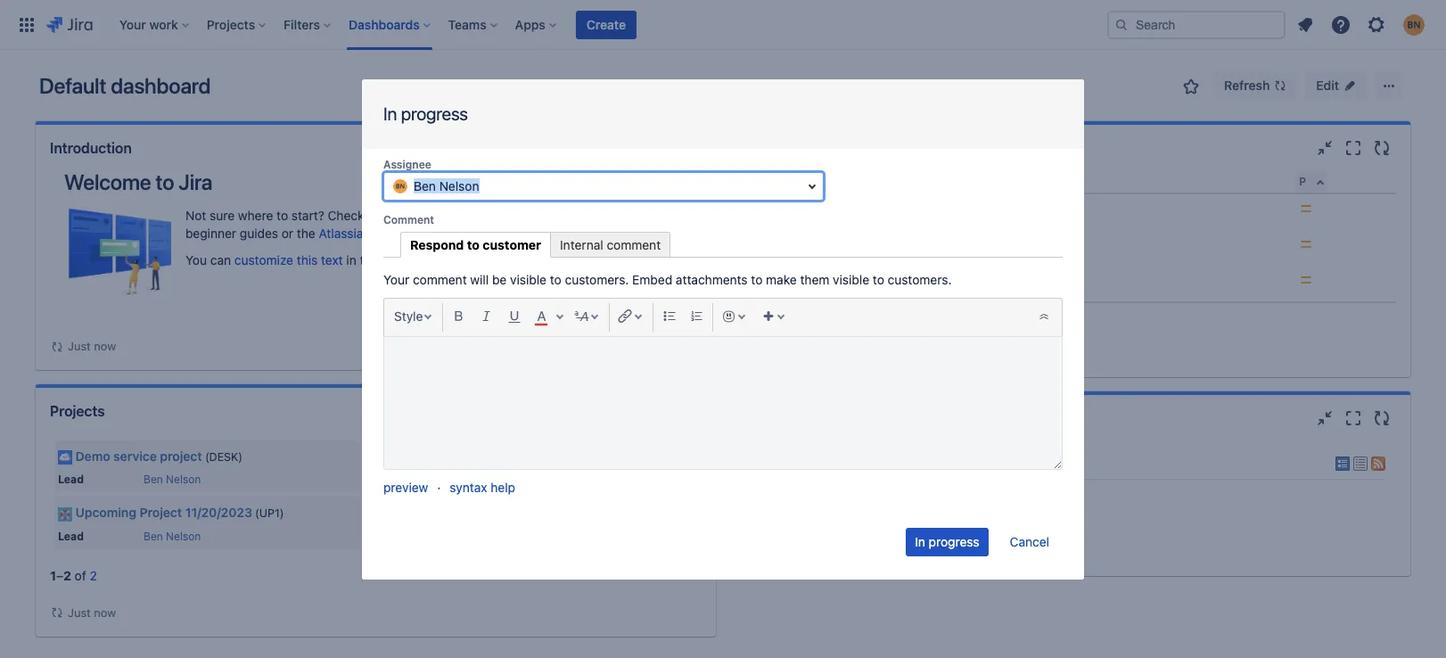 Task type: vqa. For each thing, say whether or not it's contained in the screenshot.
Email
no



Task type: locate. For each thing, give the bounding box(es) containing it.
atlassian
[[319, 226, 370, 241]]

0 vertical spatial ben nelson link
[[144, 473, 201, 486]]

to
[[810, 140, 823, 156], [156, 169, 174, 194], [277, 208, 288, 223], [467, 237, 480, 252], [550, 272, 562, 287], [751, 272, 763, 287], [873, 272, 884, 287]]

to right 'track' at the top right of the page
[[873, 272, 884, 287]]

welcome
[[64, 169, 151, 194]]

to right welcome
[[156, 169, 174, 194]]

1 now from the top
[[94, 339, 116, 353]]

– down it help icon
[[757, 309, 764, 324]]

just now up projects at the bottom of the page
[[68, 339, 116, 353]]

0 vertical spatial nelson
[[166, 473, 201, 486]]

1 just now from the top
[[68, 339, 116, 353]]

just inside projects region
[[68, 605, 91, 619]]

just now inside projects region
[[68, 605, 116, 619]]

10
[[809, 274, 822, 289]]

just inside introduction region
[[68, 339, 91, 353]]

ben nelson link for 11/20/2023
[[144, 529, 201, 543]]

of for 3
[[776, 309, 787, 324]]

1 vertical spatial just now
[[68, 605, 116, 619]]

desk- for 1
[[772, 202, 809, 218]]

1 horizontal spatial jira
[[412, 208, 433, 223]]

of inside projects region
[[75, 568, 86, 583]]

out
[[368, 208, 386, 223]]

2 ben from the top
[[144, 529, 163, 543]]

1 for 1 – 3 of
[[751, 309, 757, 324]]

comment inside 'link'
[[607, 237, 661, 252]]

lead up 1 – 2 of 2 in the bottom left of the page
[[58, 529, 84, 543]]

help
[[491, 479, 515, 494]]

2 nelson from the top
[[166, 529, 201, 543]]

2 just now from the top
[[68, 605, 116, 619]]

now inside projects region
[[94, 605, 116, 619]]

0 horizontal spatial –
[[56, 568, 63, 583]]

just
[[68, 339, 91, 353], [68, 605, 91, 619]]

of right 3 at the top right
[[776, 309, 787, 324]]

1 vertical spatial medium image
[[1299, 273, 1314, 287]]

1 vertical spatial ben nelson
[[144, 529, 201, 543]]

None submit
[[906, 527, 988, 556]]

11/20/2023
[[185, 505, 252, 520]]

your for your comment will be visible to customers. embed attachments to make them visible to customers.
[[383, 272, 409, 287]]

visible
[[510, 272, 547, 287], [833, 272, 869, 287]]

not
[[185, 208, 206, 223]]

to left me
[[810, 140, 823, 156]]

visible right be
[[510, 272, 547, 287]]

improve
[[876, 274, 922, 289]]

internal
[[560, 237, 603, 252]]

the down start?
[[297, 226, 315, 241]]

the
[[297, 226, 315, 241], [360, 252, 378, 267]]

an arrow curved in a circular way on the button that refreshes the dashboard image inside introduction region
[[50, 339, 64, 354]]

1 vertical spatial ben
[[144, 529, 163, 543]]

jira right the and
[[516, 208, 537, 223]]

2 ben nelson from the top
[[144, 529, 201, 543]]

0 vertical spatial ben nelson
[[144, 473, 201, 486]]

jira software link
[[412, 208, 488, 223]]

to up or
[[277, 208, 288, 223]]

your comment will be visible to customers. embed attachments to make them visible to customers.
[[383, 272, 952, 287]]

0 vertical spatial just now
[[68, 339, 116, 353]]

now
[[94, 339, 116, 353], [94, 605, 116, 619]]

it help image
[[751, 275, 765, 289]]

in progress
[[383, 103, 468, 123]]

the right in
[[360, 252, 378, 267]]

1 horizontal spatial of
[[776, 309, 787, 324]]

– inside projects region
[[56, 568, 63, 583]]

1 vertical spatial of
[[75, 568, 86, 583]]

check
[[328, 208, 364, 223]]

to left make
[[751, 272, 763, 287]]

0 vertical spatial of
[[776, 309, 787, 324]]

lead down the "demo"
[[58, 473, 84, 486]]

section.
[[468, 252, 514, 267]]

an arrow curved in a circular way on the button that refreshes the dashboard image
[[50, 339, 64, 354], [50, 605, 64, 620]]

1 vertical spatial lead
[[58, 529, 84, 543]]

2 2 from the left
[[90, 568, 97, 583]]

jira up not
[[179, 169, 212, 194]]

1 vertical spatial 1
[[751, 309, 757, 324]]

1 vertical spatial comment
[[413, 272, 467, 287]]

text
[[321, 252, 343, 267]]

1 for 1 – 2 of 2
[[50, 568, 56, 583]]

upcoming
[[75, 505, 136, 520]]

assigned to me region
[[745, 171, 1396, 363]]

1 customers. from the left
[[565, 272, 629, 287]]

0 vertical spatial –
[[757, 309, 764, 324]]

1 vertical spatial the
[[360, 252, 378, 267]]

1 desk- from the top
[[772, 202, 809, 218]]

an arrow curved in a circular way on the button that refreshes the dashboard image up projects at the bottom of the page
[[50, 339, 64, 354]]

style
[[394, 308, 423, 323]]

refresh activity streams image
[[1371, 407, 1393, 429]]

1 vertical spatial desk-
[[772, 274, 809, 289]]

of left 2 "link" on the left bottom of page
[[75, 568, 86, 583]]

0 vertical spatial lead
[[58, 473, 84, 486]]

in
[[346, 252, 356, 267]]

not sure where to start? check out our jira software and jira service management beginner guides or the atlassian training courses .
[[185, 208, 662, 241]]

ben for service
[[144, 473, 163, 486]]

1 ben nelson link from the top
[[144, 473, 201, 486]]

your for your company jira
[[755, 450, 797, 475]]

0 vertical spatial your
[[383, 272, 409, 287]]

default dashboard
[[39, 73, 211, 98]]

1 just from the top
[[68, 339, 91, 353]]

just now inside introduction region
[[68, 339, 116, 353]]

2 desk- from the top
[[772, 274, 809, 289]]

– inside assigned to me region
[[757, 309, 764, 324]]

1 inside projects region
[[50, 568, 56, 583]]

service
[[113, 448, 157, 464]]

1 vertical spatial an arrow curved in a circular way on the button that refreshes the dashboard image
[[50, 605, 64, 620]]

just up projects at the bottom of the page
[[68, 339, 91, 353]]

1 horizontal spatial 2
[[90, 568, 97, 583]]

search image
[[1115, 17, 1129, 32]]

0 horizontal spatial 2
[[63, 568, 71, 583]]

customer
[[483, 237, 541, 252]]

jira
[[896, 450, 940, 475]]

dashboard
[[111, 73, 211, 98]]

nelson down upcoming project 11/20/2023 (up1)
[[166, 529, 201, 543]]

2 down upcoming at the bottom left of page
[[90, 568, 97, 583]]

1 horizontal spatial comment
[[607, 237, 661, 252]]

1 vertical spatial just
[[68, 605, 91, 619]]

ben nelson down "project"
[[144, 473, 201, 486]]

your
[[383, 272, 409, 287], [755, 450, 797, 475]]

customers.
[[565, 272, 629, 287], [888, 272, 952, 287]]

your down administration
[[383, 272, 409, 287]]

ben nelson link down upcoming project 11/20/2023 (up1)
[[144, 529, 201, 543]]

make
[[766, 272, 797, 287]]

1 an arrow curved in a circular way on the button that refreshes the dashboard image from the top
[[50, 339, 64, 354]]

minimize assigned to me image
[[1314, 137, 1336, 159]]

guides
[[240, 226, 278, 241]]

– left 2 "link" on the left bottom of page
[[56, 568, 63, 583]]

medium image
[[1299, 202, 1314, 216]]

None text field
[[383, 172, 824, 200]]

company
[[802, 450, 892, 475]]

desk- for 10
[[772, 274, 809, 289]]

2 customers. from the left
[[888, 272, 952, 287]]

1 left "what"
[[809, 202, 814, 218]]

1 nelson from the top
[[166, 473, 201, 486]]

1 vertical spatial –
[[56, 568, 63, 583]]

2 left 2 "link" on the left bottom of page
[[63, 568, 71, 583]]

2 an arrow curved in a circular way on the button that refreshes the dashboard image from the top
[[50, 605, 64, 620]]

1 vertical spatial ben nelson link
[[144, 529, 201, 543]]

now inside introduction region
[[94, 339, 116, 353]]

0 horizontal spatial of
[[75, 568, 86, 583]]

default
[[39, 73, 106, 98]]

visible right 10 on the top right of page
[[833, 272, 869, 287]]

medium image
[[1299, 237, 1314, 251], [1299, 273, 1314, 287]]

0 vertical spatial just
[[68, 339, 91, 353]]

just now
[[68, 339, 116, 353], [68, 605, 116, 619]]

upcoming project 11/20/2023 (up1)
[[75, 505, 284, 520]]

1 horizontal spatial visible
[[833, 272, 869, 287]]

now up projects at the bottom of the page
[[94, 339, 116, 353]]

nelson down "project"
[[166, 473, 201, 486]]

team's
[[955, 274, 993, 289]]

just now down 2 "link" on the left bottom of page
[[68, 605, 116, 619]]

refresh button
[[1214, 71, 1298, 100]]

2 now from the top
[[94, 605, 116, 619]]

an arrow curved in a circular way on the button that refreshes the dashboard image inside projects region
[[50, 605, 64, 620]]

1 horizontal spatial your
[[755, 450, 797, 475]]

0 horizontal spatial 1
[[50, 568, 56, 583]]

ben nelson for 11/20/2023
[[144, 529, 201, 543]]

0 horizontal spatial comment
[[413, 272, 467, 287]]

1 vertical spatial nelson
[[166, 529, 201, 543]]

2 lead from the top
[[58, 529, 84, 543]]

1 vertical spatial now
[[94, 605, 116, 619]]

lead for upcoming project 11/20/2023
[[58, 529, 84, 543]]

desk- right it help icon
[[772, 274, 809, 289]]

desk-10 link
[[772, 274, 822, 289]]

1 horizontal spatial the
[[360, 252, 378, 267]]

0 vertical spatial desk-
[[772, 202, 809, 218]]

just now for introduction region
[[68, 339, 116, 353]]

management
[[587, 208, 662, 223]]

2
[[63, 568, 71, 583], [90, 568, 97, 583]]

minimize introduction image
[[620, 137, 641, 159]]

jira
[[179, 169, 212, 194], [412, 208, 433, 223], [516, 208, 537, 223]]

1 left 2 "link" on the left bottom of page
[[50, 568, 56, 583]]

of
[[776, 309, 787, 324], [75, 568, 86, 583]]

now for an arrow curved in a circular way on the button that refreshes the dashboard image within the introduction region
[[94, 339, 116, 353]]

and
[[491, 208, 513, 223]]

preview link
[[383, 479, 428, 494]]

0 vertical spatial 1
[[809, 202, 814, 218]]

an arrow curved in a circular way on the button that refreshes the dashboard image down 1 – 2 of 2 in the bottom left of the page
[[50, 605, 64, 620]]

0 vertical spatial now
[[94, 339, 116, 353]]

the inside the not sure where to start? check out our jira software and jira service management beginner guides or the atlassian training courses .
[[297, 226, 315, 241]]

jira image
[[46, 14, 93, 35], [46, 14, 93, 35]]

0 vertical spatial an arrow curved in a circular way on the button that refreshes the dashboard image
[[50, 339, 64, 354]]

key
[[772, 175, 791, 188]]

just down 1 – 2 of 2 in the bottom left of the page
[[68, 605, 91, 619]]

ben nelson link
[[144, 473, 201, 486], [144, 529, 201, 543]]

2 ben nelson link from the top
[[144, 529, 201, 543]]

2 visible from the left
[[833, 272, 869, 287]]

welcome to jira
[[64, 169, 212, 194]]

0 vertical spatial the
[[297, 226, 315, 241]]

your inside activity streams region
[[755, 450, 797, 475]]

can
[[210, 252, 231, 267]]

your left the company
[[755, 450, 797, 475]]

customers. down internal comment
[[565, 272, 629, 287]]

ben down "project"
[[144, 529, 163, 543]]

–
[[757, 309, 764, 324], [56, 568, 63, 583]]

software
[[436, 208, 488, 223]]

ben nelson link down "project"
[[144, 473, 201, 486]]

of inside assigned to me region
[[776, 309, 787, 324]]

customers. right &
[[888, 272, 952, 287]]

1 visible from the left
[[510, 272, 547, 287]]

comment down management
[[607, 237, 661, 252]]

you can customize this text in the administration section.
[[185, 252, 514, 267]]

now down 2 "link" on the left bottom of page
[[94, 605, 116, 619]]

2 vertical spatial 1
[[50, 568, 56, 583]]

2 just from the top
[[68, 605, 91, 619]]

1 ben from the top
[[144, 473, 163, 486]]

1 horizontal spatial customers.
[[888, 272, 952, 287]]

1 horizontal spatial –
[[757, 309, 764, 324]]

ben down the demo service project (desk)
[[144, 473, 163, 486]]

– for 3
[[757, 309, 764, 324]]

comment
[[383, 213, 434, 226]]

0 vertical spatial medium image
[[1299, 237, 1314, 251]]

1 lead from the top
[[58, 473, 84, 486]]

1 ben nelson from the top
[[144, 473, 201, 486]]

0 horizontal spatial visible
[[510, 272, 547, 287]]

edit link
[[1306, 71, 1368, 100]]

0 horizontal spatial customers.
[[565, 272, 629, 287]]

nelson for project
[[166, 473, 201, 486]]

1 vertical spatial your
[[755, 450, 797, 475]]

them
[[800, 272, 830, 287]]

your company jira
[[755, 450, 940, 475]]

will
[[470, 272, 489, 287]]

(desk)
[[205, 450, 243, 464]]

0 horizontal spatial your
[[383, 272, 409, 287]]

3
[[764, 309, 772, 324]]

activity streams region
[[745, 441, 1396, 562]]

desk- down "key"
[[772, 202, 809, 218]]

1 horizontal spatial 1
[[751, 309, 757, 324]]

comment down administration
[[413, 272, 467, 287]]

desk-
[[772, 202, 809, 218], [772, 274, 809, 289]]

0 vertical spatial comment
[[607, 237, 661, 252]]

0 horizontal spatial the
[[297, 226, 315, 241]]

administration
[[382, 252, 465, 267]]

0 vertical spatial ben
[[144, 473, 163, 486]]

1 left 3 at the top right
[[751, 309, 757, 324]]

atlassian training courses link
[[319, 226, 466, 241]]

jira right our
[[412, 208, 433, 223]]

ben nelson down upcoming project 11/20/2023 (up1)
[[144, 529, 201, 543]]



Task type: describe. For each thing, give the bounding box(es) containing it.
what
[[829, 202, 860, 218]]

just now for projects region
[[68, 605, 116, 619]]

assigned
[[745, 140, 806, 156]]

is
[[863, 202, 872, 218]]

style link
[[389, 303, 440, 331]]

this
[[297, 252, 318, 267]]

be
[[492, 272, 507, 287]]

p
[[1299, 175, 1306, 188]]

edit
[[1316, 78, 1339, 93]]

.
[[466, 226, 470, 241]]

create button
[[576, 10, 637, 39]]

an arrow curved in a circular way on the button that refreshes the dashboard image for introduction region
[[50, 339, 64, 354]]

jira service management link
[[516, 208, 662, 223]]

me
[[827, 140, 847, 156]]

maximize introduction image
[[648, 137, 670, 159]]

now for an arrow curved in a circular way on the button that refreshes the dashboard image inside projects region
[[94, 605, 116, 619]]

primary element
[[11, 0, 1107, 49]]

what is a request?
[[829, 202, 936, 218]]

beginner
[[185, 226, 236, 241]]

introduction
[[50, 140, 132, 156]]

create
[[587, 16, 626, 32]]

syntax help
[[450, 479, 515, 494]]

projects region
[[50, 434, 702, 622]]

our
[[390, 208, 409, 223]]

maximize activity streams image
[[1343, 407, 1364, 429]]

projects
[[50, 403, 105, 419]]

(up1)
[[255, 507, 284, 520]]

comment for your
[[413, 272, 467, 287]]

refresh
[[1224, 78, 1270, 93]]

attachments
[[676, 272, 748, 287]]

in
[[383, 103, 397, 123]]

2 horizontal spatial jira
[[516, 208, 537, 223]]

upcoming project 11/20/2023 link
[[75, 505, 252, 520]]

project
[[160, 448, 202, 464]]

to down internal
[[550, 272, 562, 287]]

edit icon image
[[1343, 78, 1357, 93]]

desk-10 track & improve your team's performance
[[772, 274, 1071, 289]]

or
[[282, 226, 293, 241]]

introduction region
[[50, 169, 702, 356]]

&
[[864, 274, 873, 289]]

ben nelson for project
[[144, 473, 201, 486]]

refresh introduction image
[[677, 137, 698, 159]]

0 horizontal spatial jira
[[179, 169, 212, 194]]

service request image
[[751, 203, 765, 218]]

lead for demo service project
[[58, 473, 84, 486]]

1 – 2 of 2
[[50, 568, 97, 583]]

respond
[[410, 237, 464, 252]]

track
[[829, 274, 861, 289]]

refresh assigned to me image
[[1371, 137, 1393, 159]]

what is a request? link
[[829, 202, 936, 218]]

syntax help link
[[450, 479, 515, 494]]

where
[[238, 208, 273, 223]]

star default dashboard image
[[1181, 76, 1202, 97]]

cancel link
[[1000, 527, 1059, 555]]

minimize activity streams image
[[1314, 407, 1336, 429]]

an arrow curved in a circular way on the button that refreshes the dashboard image for projects region
[[50, 605, 64, 620]]

preview
[[383, 479, 428, 494]]

respond to customer
[[410, 237, 541, 252]]

Comment text field
[[383, 336, 1063, 469]]

service
[[540, 208, 583, 223]]

track & improve your team's performance link
[[829, 274, 1071, 289]]

Search field
[[1107, 10, 1286, 39]]

a
[[876, 202, 882, 218]]

refresh image
[[1274, 78, 1288, 93]]

ben for project
[[144, 529, 163, 543]]

you
[[185, 252, 207, 267]]

2 medium image from the top
[[1299, 273, 1314, 287]]

of for 2
[[75, 568, 86, 583]]

desk-1 link
[[772, 202, 814, 218]]

customize this text link
[[234, 252, 343, 267]]

to inside the not sure where to start? check out our jira software and jira service management beginner guides or the atlassian training courses .
[[277, 208, 288, 223]]

create banner
[[0, 0, 1446, 50]]

2 horizontal spatial 1
[[809, 202, 814, 218]]

demo service project (desk)
[[75, 448, 243, 464]]

embed
[[632, 272, 672, 287]]

comment for internal
[[607, 237, 661, 252]]

just for projects region
[[68, 605, 91, 619]]

progress
[[401, 103, 468, 123]]

– for 2
[[56, 568, 63, 583]]

start?
[[291, 208, 324, 223]]

nelson for 11/20/2023
[[166, 529, 201, 543]]

your
[[926, 274, 951, 289]]

training
[[374, 226, 417, 241]]

maximize assigned to me image
[[1343, 137, 1364, 159]]

1 2 from the left
[[63, 568, 71, 583]]

customize
[[234, 252, 293, 267]]

demo service project link
[[75, 448, 202, 464]]

performance
[[997, 274, 1071, 289]]

2 link
[[90, 568, 97, 583]]

request?
[[886, 202, 936, 218]]

internal comment
[[560, 237, 661, 252]]

project
[[139, 505, 182, 520]]

just for introduction region
[[68, 339, 91, 353]]

assignee
[[383, 157, 431, 171]]

courses
[[421, 226, 466, 241]]

internal comment link
[[550, 231, 671, 257]]

ben nelson link for project
[[144, 473, 201, 486]]

t
[[751, 175, 758, 188]]

to up section.
[[467, 237, 480, 252]]

assigned to me
[[745, 140, 847, 156]]

1 medium image from the top
[[1299, 237, 1314, 251]]

demo
[[75, 448, 110, 464]]



